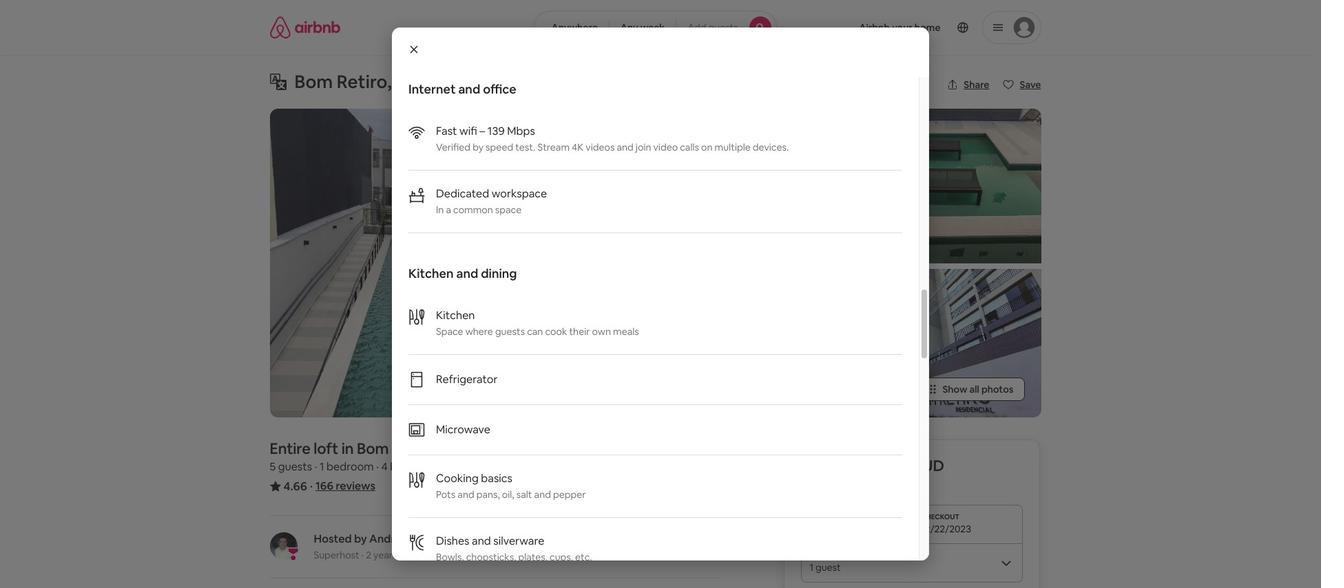 Task type: vqa. For each thing, say whether or not it's contained in the screenshot.
1st For from the right
no



Task type: locate. For each thing, give the bounding box(es) containing it.
retiro, up beds
[[392, 439, 437, 459]]

guests
[[708, 21, 738, 34], [495, 326, 525, 338], [278, 460, 312, 475]]

pots
[[436, 489, 455, 501]]

basics
[[481, 472, 512, 486]]

host profile picture image
[[270, 533, 297, 561]]

and right salt at the bottom
[[534, 489, 551, 501]]

1 down loft
[[320, 460, 324, 475]]

fast wifi – 139 mbps verified by speed test. stream 4k videos and join video calls on multiple devices.
[[436, 124, 789, 154]]

1 horizontal spatial 1
[[423, 460, 427, 475]]

stadium.
[[621, 70, 696, 94]]

office
[[483, 81, 516, 97]]

guests down "entire"
[[278, 460, 312, 475]]

and left office
[[458, 81, 480, 97]]

andré
[[369, 532, 401, 547]]

refrigerator
[[436, 373, 498, 387]]

0 horizontal spatial bom
[[294, 70, 333, 94]]

1 vertical spatial by
[[354, 532, 367, 547]]

kitchen
[[408, 266, 454, 282], [436, 309, 475, 323]]

cooking basics pots and pans, oil, salt and pepper
[[436, 472, 586, 501]]

common
[[453, 204, 493, 216]]

0 vertical spatial bom
[[294, 70, 333, 94]]

list containing kitchen
[[408, 293, 902, 589]]

0 horizontal spatial by
[[354, 532, 367, 547]]

own
[[592, 326, 611, 338]]

1 list from the top
[[408, 108, 902, 233]]

list
[[408, 108, 902, 233], [408, 293, 902, 589]]

etc.
[[575, 552, 592, 564]]

2 horizontal spatial guests
[[708, 21, 738, 34]]

166 reviews link
[[315, 479, 375, 494]]

1 vertical spatial list
[[408, 293, 902, 589]]

dishes and silverware bowls, chopsticks, plates, cups, etc.
[[436, 534, 592, 564]]

list containing fast wifi – 139 mbps
[[408, 108, 902, 233]]

any week button
[[609, 11, 677, 44]]

show all photos button
[[915, 378, 1025, 402]]

in
[[341, 439, 354, 459]]

1 vertical spatial kitchen
[[436, 309, 475, 323]]

guests inside kitchen space where guests can cook their own meals
[[495, 326, 525, 338]]

kitchen inside kitchen space where guests can cook their own meals
[[436, 309, 475, 323]]

4k
[[572, 141, 584, 154]]

speed
[[486, 141, 513, 154]]

4.66
[[283, 479, 307, 495]]

0 vertical spatial guests
[[708, 21, 738, 34]]

chopsticks,
[[466, 552, 516, 564]]

5
[[270, 460, 276, 475]]

1 vertical spatial guests
[[495, 326, 525, 338]]

devices.
[[753, 141, 789, 154]]

2 1 from the left
[[423, 460, 427, 475]]

0 horizontal spatial guests
[[278, 460, 312, 475]]

12/22/2023
[[921, 523, 971, 536]]

guests right "add"
[[708, 21, 738, 34]]

piscina raiada. image
[[270, 109, 655, 418]]

and left join
[[617, 141, 634, 154]]

by up 2
[[354, 532, 367, 547]]

· left 2
[[361, 550, 364, 562]]

and up chopsticks, on the left bottom of page
[[472, 534, 491, 549]]

·
[[315, 460, 317, 475], [376, 460, 379, 475], [418, 460, 420, 475], [310, 479, 313, 494], [361, 550, 364, 562]]

video
[[653, 141, 678, 154]]

meals
[[613, 326, 639, 338]]

0 vertical spatial list
[[408, 108, 902, 233]]

dining
[[481, 266, 517, 282]]

1 horizontal spatial guests
[[495, 326, 525, 338]]

0 vertical spatial by
[[473, 141, 484, 154]]

and
[[458, 81, 480, 97], [617, 141, 634, 154], [456, 266, 478, 282], [458, 489, 474, 501], [534, 489, 551, 501], [472, 534, 491, 549]]

4
[[381, 460, 388, 475]]

their
[[569, 326, 590, 338]]

1 horizontal spatial by
[[473, 141, 484, 154]]

bom right "automatically translated title: bom retiro, expo center norte, allianz stadium." image
[[294, 70, 333, 94]]

by down the –
[[473, 141, 484, 154]]

wifi
[[459, 124, 477, 138]]

2 vertical spatial guests
[[278, 460, 312, 475]]

dedicated workspace in a common space
[[436, 187, 547, 216]]

guests left can
[[495, 326, 525, 338]]

bom up 4
[[357, 439, 389, 459]]

0 horizontal spatial 1
[[320, 460, 324, 475]]

1 1 from the left
[[320, 460, 324, 475]]

cups,
[[550, 552, 573, 564]]

bom inside the entire loft in bom retiro, brazil 5 guests · 1 bedroom · 4 beds · 1 bath
[[357, 439, 389, 459]]

allianz
[[562, 70, 617, 94]]

kitchen for space
[[436, 309, 475, 323]]

share
[[964, 79, 989, 91]]

1 vertical spatial retiro,
[[392, 439, 437, 459]]

1 left bath
[[423, 460, 427, 475]]

0 vertical spatial kitchen
[[408, 266, 454, 282]]

retiro, left expo at the left of the page
[[337, 70, 392, 94]]

any week
[[620, 21, 665, 34]]

retiro, inside the entire loft in bom retiro, brazil 5 guests · 1 bedroom · 4 beds · 1 bath
[[392, 439, 437, 459]]

dishes
[[436, 534, 469, 549]]

join
[[636, 141, 651, 154]]

kitchen for and
[[408, 266, 454, 282]]

$232 aud
[[873, 457, 944, 476]]

entire loft in bom retiro, brazil 5 guests · 1 bedroom · 4 beds · 1 bath
[[270, 439, 478, 475]]

2 list from the top
[[408, 293, 902, 589]]

1 vertical spatial bom
[[357, 439, 389, 459]]

by
[[473, 141, 484, 154], [354, 532, 367, 547]]

2
[[366, 550, 371, 562]]

and down cooking
[[458, 489, 474, 501]]

hosted by andré superhost · 2 years hosting
[[314, 532, 432, 562]]

1 horizontal spatial bom
[[357, 439, 389, 459]]

list for internet and office
[[408, 108, 902, 233]]

retiro,
[[337, 70, 392, 94], [392, 439, 437, 459]]

and left 'dining'
[[456, 266, 478, 282]]

mbps
[[507, 124, 535, 138]]

· left 166
[[310, 479, 313, 494]]

space
[[436, 326, 463, 338]]

entire
[[270, 439, 311, 459]]

add guests button
[[676, 11, 777, 44]]

all
[[969, 384, 979, 396]]

anywhere
[[551, 21, 598, 34]]

where
[[465, 326, 493, 338]]

internet and office
[[408, 81, 516, 97]]

space
[[495, 204, 522, 216]]

None search field
[[534, 11, 777, 44]]

microwave
[[436, 423, 490, 437]]

bom
[[294, 70, 333, 94], [357, 439, 389, 459]]

none search field containing anywhere
[[534, 11, 777, 44]]

loft
[[314, 439, 338, 459]]



Task type: describe. For each thing, give the bounding box(es) containing it.
automatically translated title: bom retiro, expo center norte, allianz stadium. image
[[270, 74, 286, 90]]

years
[[373, 550, 397, 562]]

in
[[436, 204, 444, 216]]

bedroom
[[327, 460, 374, 475]]

add guests
[[688, 21, 738, 34]]

166
[[315, 479, 333, 494]]

kitchen space where guests can cook their own meals
[[436, 309, 639, 338]]

photos
[[981, 384, 1014, 396]]

any
[[620, 21, 638, 34]]

list for kitchen and dining
[[408, 293, 902, 589]]

fast
[[436, 124, 457, 138]]

by inside hosted by andré superhost · 2 years hosting
[[354, 532, 367, 547]]

test.
[[515, 141, 535, 154]]

brazil
[[440, 439, 478, 459]]

can
[[527, 326, 543, 338]]

pepper
[[553, 489, 586, 501]]

· inside the "4.66 · 166 reviews"
[[310, 479, 313, 494]]

plates,
[[518, 552, 548, 564]]

· down loft
[[315, 460, 317, 475]]

on
[[701, 141, 713, 154]]

0 vertical spatial retiro,
[[337, 70, 392, 94]]

calls
[[680, 141, 699, 154]]

norte,
[[504, 70, 558, 94]]

share button
[[942, 73, 995, 96]]

piscina deck molhado. image
[[854, 109, 1041, 263]]

salt
[[516, 489, 532, 501]]

verified
[[436, 141, 470, 154]]

center
[[442, 70, 500, 94]]

kitchen and dining
[[408, 266, 517, 282]]

anywhere button
[[534, 11, 609, 44]]

what this place offers dialog
[[392, 28, 929, 589]]

show all photos
[[943, 384, 1014, 396]]

expo
[[396, 70, 438, 94]]

guests inside the entire loft in bom retiro, brazil 5 guests · 1 bedroom · 4 beds · 1 bath
[[278, 460, 312, 475]]

dedicated
[[436, 187, 489, 201]]

· inside hosted by andré superhost · 2 years hosting
[[361, 550, 364, 562]]

· left 4
[[376, 460, 379, 475]]

by inside the fast wifi – 139 mbps verified by speed test. stream 4k videos and join video calls on multiple devices.
[[473, 141, 484, 154]]

cook
[[545, 326, 567, 338]]

superhost
[[314, 550, 359, 562]]

beds
[[390, 460, 415, 475]]

bom retiro, expo center norte, allianz stadium.
[[294, 70, 696, 94]]

workspace
[[492, 187, 547, 201]]

pans,
[[476, 489, 500, 501]]

bath
[[430, 460, 453, 475]]

cooking
[[436, 472, 479, 486]]

139
[[488, 124, 505, 138]]

internet
[[408, 81, 456, 97]]

bowls,
[[436, 552, 464, 564]]

silverware
[[493, 534, 544, 549]]

bom retiro, expo center norte, allianz stadium. image 5 image
[[854, 269, 1041, 418]]

reviews
[[336, 479, 375, 494]]

add
[[688, 21, 706, 34]]

multiple
[[715, 141, 751, 154]]

oil,
[[502, 489, 514, 501]]

and inside the fast wifi – 139 mbps verified by speed test. stream 4k videos and join video calls on multiple devices.
[[617, 141, 634, 154]]

· right beds
[[418, 460, 420, 475]]

and inside dishes and silverware bowls, chopsticks, plates, cups, etc.
[[472, 534, 491, 549]]

hosted
[[314, 532, 352, 547]]

a
[[446, 204, 451, 216]]

guests inside button
[[708, 21, 738, 34]]

12/22/2023 button
[[801, 506, 1023, 544]]

videos
[[586, 141, 615, 154]]

profile element
[[793, 0, 1041, 55]]

–
[[480, 124, 485, 138]]

piscina. image
[[661, 109, 848, 263]]

sofá bi cama, acomoda duas pessoas. image
[[661, 269, 848, 418]]

stream
[[538, 141, 570, 154]]

save button
[[998, 73, 1047, 96]]

save
[[1020, 79, 1041, 91]]

4.66 · 166 reviews
[[283, 479, 375, 495]]

week
[[640, 21, 665, 34]]

hosting
[[399, 550, 432, 562]]

show
[[943, 384, 967, 396]]



